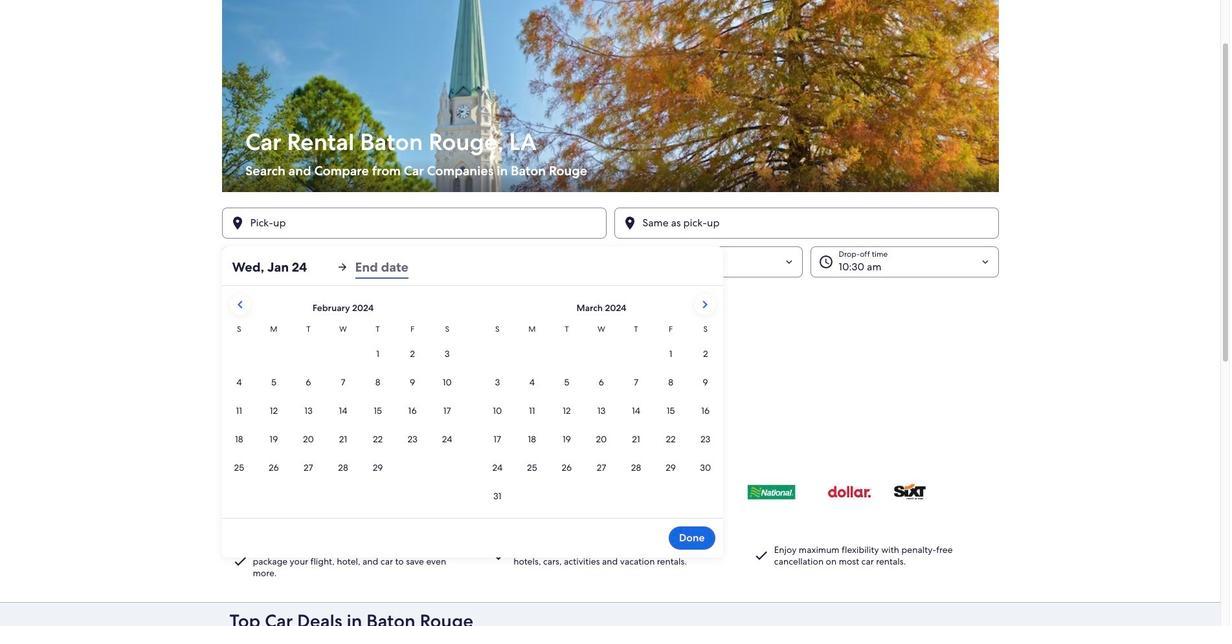 Task type: describe. For each thing, give the bounding box(es) containing it.
next month image
[[697, 297, 713, 313]]

breadcrumbs region
[[0, 0, 1221, 603]]

previous month image
[[232, 297, 248, 313]]

car suppliers logo image
[[230, 468, 991, 516]]



Task type: vqa. For each thing, say whether or not it's contained in the screenshot.
'Next Month' image
yes



